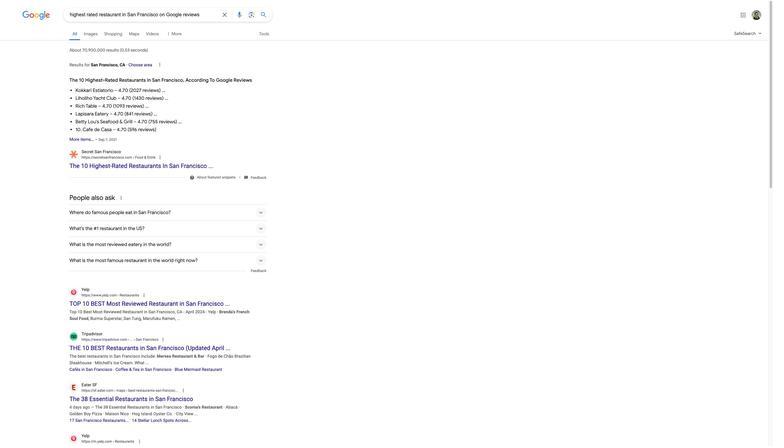 Task type: locate. For each thing, give the bounding box(es) containing it.
navigation
[[0, 27, 769, 44]]

search by voice image
[[236, 11, 243, 18]]

None text field
[[82, 155, 156, 160], [132, 156, 156, 160], [82, 293, 139, 299], [117, 294, 139, 298], [82, 337, 159, 343], [127, 338, 159, 342], [82, 439, 134, 445], [82, 155, 156, 160], [132, 156, 156, 160], [82, 293, 139, 299], [117, 294, 139, 298], [82, 337, 159, 343], [127, 338, 159, 342], [82, 439, 134, 445]]

None search field
[[0, 8, 273, 22]]

None text field
[[82, 388, 178, 394], [113, 389, 178, 393], [112, 440, 134, 444], [82, 388, 178, 394], [113, 389, 178, 393], [112, 440, 134, 444]]



Task type: describe. For each thing, give the bounding box(es) containing it.
google image
[[22, 11, 50, 20]]

Search text field
[[70, 11, 218, 19]]

search by image image
[[248, 11, 255, 18]]



Task type: vqa. For each thing, say whether or not it's contained in the screenshot.
Search by voice ICON
yes



